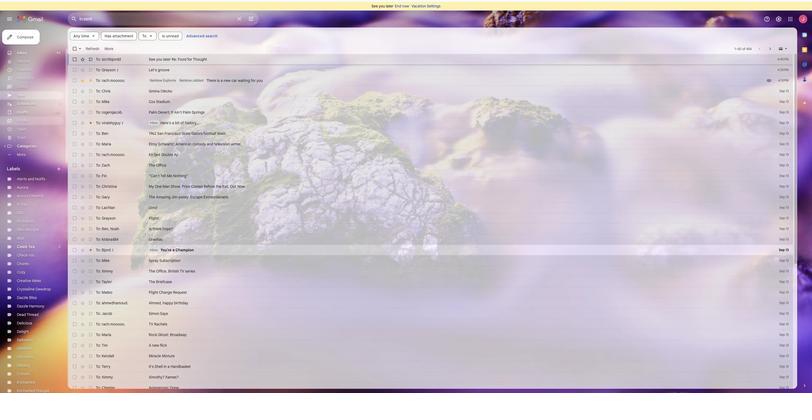 Task type: vqa. For each thing, say whether or not it's contained in the screenshot.
middle you
yes



Task type: describe. For each thing, give the bounding box(es) containing it.
the briefcase
[[149, 280, 172, 284]]

toggle split pane mode image
[[779, 46, 784, 51]]

sep 13 for says
[[780, 312, 790, 316]]

settings
[[427, 4, 441, 8]]

francisco
[[165, 131, 181, 136]]

to: ahmedhamoud.
[[96, 301, 128, 306]]

18 row from the top
[[68, 234, 794, 245]]

11 row from the top
[[68, 160, 794, 171]]

now
[[403, 4, 410, 8]]

to: for en see double ay
[[96, 152, 101, 157]]

to: mike for spray subscription
[[96, 258, 110, 263]]

vacation
[[412, 4, 426, 8]]

ximmy for the office, british tv series
[[102, 269, 113, 274]]

it's
[[149, 364, 154, 369]]

celeb tea
[[17, 245, 35, 249]]

cozy
[[17, 270, 25, 275]]

13 for desert:
[[787, 110, 790, 114]]

ahmedhamoud.
[[102, 301, 128, 306]]

the office link
[[149, 163, 765, 168]]

labels heading
[[7, 166, 56, 172]]

inbox for inbox here's a bit of history...
[[150, 121, 158, 125]]

8 row from the top
[[68, 128, 794, 139]]

a new flick link
[[149, 343, 765, 348]]

454
[[747, 47, 752, 51]]

gmina
[[149, 89, 160, 94]]

3 row from the top
[[68, 75, 794, 86]]

gmail image
[[17, 14, 46, 24]]

more for more button
[[17, 152, 26, 157]]

chats link
[[17, 85, 27, 89]]

desserts link
[[17, 346, 32, 351]]

delivered
[[17, 338, 33, 343]]

sep for san
[[780, 131, 786, 135]]

the office
[[149, 163, 166, 168]]

all
[[17, 118, 21, 123]]

happy
[[163, 301, 173, 306]]

tell
[[161, 174, 166, 178]]

to: rach.mooooo. for en see double ay
[[96, 152, 125, 157]]

is there hope?
[[149, 227, 173, 231]]

search mail image
[[69, 14, 79, 24]]

to: grayson
[[96, 216, 116, 221]]

to: for ximothy? xames?
[[96, 375, 101, 380]]

aurora for aurora ethereal
[[17, 194, 28, 199]]

23 row from the top
[[68, 287, 794, 298]]

to: for the office, british tv series
[[96, 269, 101, 274]]

28 row from the top
[[68, 340, 794, 351]]

to: for flight change request
[[96, 290, 101, 295]]

13 for office
[[787, 163, 790, 167]]

and inside row
[[207, 142, 213, 147]]

14 row from the top
[[68, 192, 794, 202]]

the for the amazing jim-petey: escape extraordanaire
[[149, 195, 155, 200]]

to: for it's shell in a handbasket
[[96, 364, 101, 369]]

sep for briefcase
[[780, 280, 786, 284]]

blue
[[17, 236, 24, 241]]

4:45 pm
[[778, 57, 790, 61]]

to: for gmina olecko
[[96, 89, 101, 94]]

sep for ghost:
[[780, 333, 786, 337]]

refresh
[[86, 46, 99, 51]]

0 horizontal spatial bliss
[[17, 228, 25, 232]]

1 row from the top
[[68, 54, 794, 65]]

Search mail text field
[[80, 16, 233, 22]]

rach.mooooo. for en see double ay
[[102, 152, 125, 157]]

13 for shell
[[787, 365, 790, 369]]

13 for subscription
[[787, 259, 790, 263]]

to: for gravitas
[[96, 237, 101, 242]]

1 vertical spatial tv
[[149, 322, 153, 327]]

trash link
[[17, 135, 26, 140]]

elroy schwartz: american comedy and television writer.
[[149, 142, 242, 147]]

spam
[[17, 127, 27, 132]]

my one man show: prize comes before the fall, out now link
[[149, 184, 765, 189]]

out
[[230, 184, 237, 189]]

sent link
[[17, 93, 25, 98]]

sep for stadium
[[780, 100, 786, 104]]

animatronic
[[149, 386, 169, 390]]

to: chester
[[96, 386, 115, 390]]

22 row from the top
[[68, 277, 794, 287]]

13 for san
[[787, 131, 790, 135]]

5 row from the top
[[68, 96, 794, 107]]

sep for rachels
[[780, 322, 786, 326]]

to: mike for cox stadium
[[96, 99, 110, 104]]

more button
[[0, 151, 64, 159]]

0 vertical spatial for
[[187, 57, 192, 62]]

birthdaze link
[[17, 219, 33, 224]]

12 row from the top
[[68, 171, 794, 181]]

13 for office,
[[787, 269, 790, 273]]

the for the office
[[149, 163, 155, 168]]

to: for cox stadium
[[96, 99, 101, 104]]

29 row from the top
[[68, 351, 794, 362]]

gravitas link
[[149, 237, 765, 242]]

olecko
[[161, 89, 172, 94]]

more for more dropdown button
[[105, 46, 114, 51]]

christina
[[102, 184, 117, 189]]

13 for rachels
[[787, 322, 790, 326]]

cox stadium
[[149, 99, 170, 104]]

13 for briefcase
[[787, 280, 790, 284]]

sep 13 for amazing
[[780, 195, 790, 199]]

13 for see
[[787, 153, 790, 157]]

schwartz:
[[158, 142, 175, 147]]

flight! link
[[149, 216, 765, 221]]

the briefcase link
[[149, 279, 765, 285]]

categories
[[17, 144, 37, 149]]

my
[[149, 184, 154, 189]]

to: zach
[[96, 163, 110, 168]]

to: ximmy for ximothy? xames?
[[96, 375, 113, 380]]

13 for mixture
[[787, 354, 790, 358]]

ben for to: ben
[[102, 131, 108, 136]]

sep for xames?
[[780, 375, 786, 379]]

rainbow euphoria
[[150, 78, 176, 82]]

one
[[155, 184, 162, 189]]

9 row from the top
[[68, 139, 794, 149]]

important
[[17, 76, 34, 81]]

mail
[[22, 118, 29, 123]]

prize
[[182, 184, 190, 189]]

mike for spray subscription
[[102, 258, 110, 263]]

sep for office
[[780, 163, 786, 167]]

the
[[216, 184, 222, 189]]

simon says
[[149, 311, 168, 316]]

to: for ahmed, happy birthday
[[96, 301, 101, 306]]

25 row from the top
[[68, 309, 794, 319]]

rachels
[[154, 322, 167, 327]]

time
[[81, 34, 89, 38]]

spray
[[149, 258, 159, 263]]

2 to: from the top
[[96, 67, 101, 72]]

it's shell in a handbasket
[[149, 364, 191, 369]]

a right in
[[168, 364, 170, 369]]

17 to: from the top
[[96, 227, 101, 231]]

dino!
[[149, 205, 158, 210]]

flight change request link
[[149, 290, 765, 295]]

2 inside labels 'navigation'
[[59, 245, 60, 249]]

to
[[142, 34, 147, 38]]

let's groove link
[[149, 67, 765, 73]]

to: christina
[[96, 184, 117, 189]]

see you later re: food for thought
[[149, 57, 207, 62]]

later for end
[[386, 4, 394, 8]]

sep 13 for xames?
[[780, 375, 790, 379]]

13 for change
[[787, 290, 790, 294]]

scheduled link
[[17, 102, 36, 106]]

17 row from the top
[[68, 224, 794, 234]]

13 for says
[[787, 312, 790, 316]]

rogersjacob.
[[102, 110, 123, 115]]

b-day
[[17, 202, 28, 207]]

day
[[21, 202, 28, 207]]

0 vertical spatial of
[[743, 47, 746, 51]]

sep for schwartz:
[[780, 142, 786, 146]]

7 to: from the top
[[96, 120, 101, 125]]

compose
[[17, 35, 34, 39]]

maria for elroy schwartz: american comedy and television writer.
[[102, 142, 111, 147]]

to: jacob
[[96, 311, 112, 316]]

is for is unread
[[162, 34, 165, 38]]

31 row from the top
[[68, 372, 794, 383]]

sep 13 for stadium
[[780, 100, 790, 104]]

20 row from the top
[[68, 256, 794, 266]]

sep for mixture
[[780, 354, 786, 358]]

to: gary
[[96, 195, 110, 200]]

2 for viralshyguy
[[122, 121, 123, 125]]

sep 13 for schwartz:
[[780, 142, 790, 146]]

delicious
[[17, 321, 32, 326]]

a for bit
[[172, 121, 174, 125]]

crystalline dewdrop link
[[17, 287, 51, 292]]

to: for the amazing jim-petey: escape extraordanaire
[[96, 195, 101, 200]]

sep 13 for change
[[780, 290, 790, 294]]

dewdrop
[[36, 287, 51, 292]]

grayson for to: grayson
[[102, 216, 116, 221]]

categories link
[[17, 144, 37, 149]]

dead thread
[[17, 312, 39, 317]]

maria for rock ghost: broadway
[[102, 333, 111, 337]]

1 palm from the left
[[149, 110, 157, 115]]

to: viralshyguy 2
[[96, 120, 123, 125]]

echoes link
[[17, 372, 29, 377]]

scheduled
[[17, 102, 36, 106]]

to: for my one man show: prize comes before the fall, out now
[[96, 184, 101, 189]]

sep for see
[[780, 153, 786, 157]]

sep 13 for olecko
[[780, 89, 790, 93]]

sep for shell
[[780, 365, 786, 369]]

refresh button
[[84, 44, 101, 54]]

extraordanaire
[[204, 195, 229, 200]]

advanced search button
[[184, 31, 220, 41]]

sep 13 for one
[[780, 184, 790, 188]]

to: grayson 2
[[96, 67, 119, 72]]

there
[[207, 78, 216, 83]]

26 row from the top
[[68, 319, 794, 330]]

1 vertical spatial bliss
[[29, 296, 37, 300]]

subscription
[[159, 258, 181, 263]]

bbq link
[[17, 211, 25, 215]]

fin
[[102, 174, 107, 178]]

to: for animatronic done
[[96, 386, 101, 390]]

13 for amazing
[[787, 195, 790, 199]]

13 for xames?
[[787, 375, 790, 379]]

0 horizontal spatial new
[[152, 343, 159, 348]]



Task type: locate. For each thing, give the bounding box(es) containing it.
starred
[[17, 59, 29, 64]]

1 to: from the top
[[96, 57, 101, 62]]

1 inside main content
[[735, 47, 737, 51]]

chats
[[17, 85, 27, 89]]

10 row from the top
[[68, 149, 794, 160]]

palm right 'ain't' at the left top of page
[[183, 110, 191, 115]]

to: rach.mooooo. down to: grayson 2
[[96, 78, 125, 83]]

see for see you later re: food for thought
[[149, 57, 155, 62]]

13 for tell
[[787, 174, 790, 178]]

the office, british tv series link
[[149, 269, 765, 274]]

2 horizontal spatial you
[[379, 4, 385, 8]]

to: left christina on the left top of the page
[[96, 184, 101, 189]]

ximmy up chester at the bottom
[[102, 375, 113, 380]]

palm down cox
[[149, 110, 157, 115]]

0 horizontal spatial for
[[187, 57, 192, 62]]

1 rainbow from the left
[[150, 78, 162, 82]]

whisper
[[25, 228, 39, 232]]

0 vertical spatial you
[[379, 4, 385, 8]]

1 aurora from the top
[[17, 185, 28, 190]]

later inside main content
[[163, 57, 171, 62]]

sep 13 for there
[[780, 227, 790, 231]]

to: left 'kendall'
[[96, 354, 101, 359]]

television
[[214, 142, 230, 147]]

support image
[[765, 16, 771, 22]]

main content
[[68, 28, 798, 393]]

0 vertical spatial to: mike
[[96, 99, 110, 104]]

sep 13 for done
[[780, 386, 790, 390]]

to: up to: zach
[[96, 152, 101, 157]]

now
[[237, 184, 245, 189]]

1 inside labels 'navigation'
[[59, 102, 60, 106]]

spray subscription link
[[149, 258, 765, 263]]

1 vertical spatial maria
[[102, 333, 111, 337]]

rach.mooooo. down to: grayson 2
[[102, 78, 125, 83]]

0 vertical spatial bliss
[[17, 228, 25, 232]]

elroy
[[149, 142, 157, 147]]

spray subscription
[[149, 258, 181, 263]]

tv left 'series'
[[180, 269, 184, 274]]

1 horizontal spatial tv
[[180, 269, 184, 274]]

1 vertical spatial mike
[[102, 258, 110, 263]]

to: for "can't tell me nothing"
[[96, 174, 101, 178]]

and down football
[[207, 142, 213, 147]]

sep for there
[[780, 227, 786, 231]]

see left end
[[372, 4, 378, 8]]

11 to: from the top
[[96, 163, 101, 168]]

inbox down gravitas on the left of page
[[150, 248, 158, 252]]

to: down to: jacob
[[96, 322, 101, 327]]

None search field
[[68, 13, 259, 25]]

4 to: from the top
[[96, 89, 101, 94]]

to: for simon says
[[96, 311, 101, 316]]

sep 13 for shell
[[780, 365, 790, 369]]

0 vertical spatial 1
[[735, 47, 737, 51]]

to: rach.mooooo. down jacob
[[96, 322, 125, 327]]

0 horizontal spatial rainbow
[[150, 78, 162, 82]]

None checkbox
[[72, 57, 77, 62], [72, 67, 77, 73], [72, 99, 77, 104], [72, 142, 77, 147], [72, 152, 77, 157], [72, 163, 77, 168], [72, 184, 77, 189], [72, 205, 77, 210], [72, 216, 77, 221], [72, 226, 77, 232], [72, 237, 77, 242], [72, 248, 77, 253], [72, 269, 77, 274], [72, 279, 77, 285], [72, 290, 77, 295], [72, 301, 77, 306], [72, 311, 77, 316], [72, 57, 77, 62], [72, 67, 77, 73], [72, 99, 77, 104], [72, 142, 77, 147], [72, 152, 77, 157], [72, 163, 77, 168], [72, 184, 77, 189], [72, 205, 77, 210], [72, 216, 77, 221], [72, 226, 77, 232], [72, 237, 77, 242], [72, 248, 77, 253], [72, 269, 77, 274], [72, 279, 77, 285], [72, 290, 77, 295], [72, 301, 77, 306], [72, 311, 77, 316]]

2 the from the top
[[149, 195, 155, 200]]

1 vertical spatial you
[[156, 57, 162, 62]]

to: down to: ben
[[96, 142, 101, 147]]

2 rainbow from the left
[[180, 78, 192, 82]]

0 vertical spatial ximmy
[[102, 269, 113, 274]]

1 vertical spatial to: rach.mooooo.
[[96, 152, 125, 157]]

a right the you're on the left bottom
[[173, 248, 175, 253]]

inbox inside inbox you're a champion
[[150, 248, 158, 252]]

ben left noah
[[102, 227, 108, 231]]

celeb tea link
[[17, 245, 35, 249]]

kendall
[[102, 354, 114, 359]]

to: up to: ben
[[96, 120, 101, 125]]

bbq
[[17, 211, 25, 215]]

rainbow up gmina
[[150, 78, 162, 82]]

jacob
[[102, 311, 112, 316]]

to: up to: taylor
[[96, 269, 101, 274]]

610
[[55, 110, 60, 114]]

1 horizontal spatial and
[[207, 142, 213, 147]]

new
[[224, 78, 231, 83], [152, 343, 159, 348]]

alerts and notifs
[[17, 177, 45, 182]]

13 for one
[[787, 184, 790, 188]]

"can't
[[149, 174, 160, 178]]

for right waiting
[[251, 78, 256, 83]]

31 to: from the top
[[96, 375, 101, 380]]

jim-
[[171, 195, 179, 200]]

8 to: from the top
[[96, 131, 101, 136]]

rock
[[149, 333, 157, 337]]

more inside button
[[17, 152, 26, 157]]

16 row from the top
[[68, 213, 794, 224]]

you for see you later end now vacation settings
[[379, 4, 385, 8]]

27 row from the top
[[68, 330, 794, 340]]

the up flight
[[149, 280, 155, 284]]

more inside dropdown button
[[105, 46, 114, 51]]

discounts link
[[17, 355, 34, 360]]

has attachment image
[[767, 78, 773, 83]]

1 vertical spatial is
[[149, 227, 152, 231]]

more up to: sicritbjordd
[[105, 46, 114, 51]]

1 vertical spatial later
[[163, 57, 171, 62]]

3 to: rach.mooooo. from the top
[[96, 322, 125, 327]]

4 row from the top
[[68, 86, 794, 96]]

of right the 50
[[743, 47, 746, 51]]

to: down refresh button
[[96, 57, 101, 62]]

1 horizontal spatial later
[[386, 4, 394, 8]]

is unread
[[162, 34, 179, 38]]

0 vertical spatial see
[[372, 4, 378, 8]]

to: mike
[[96, 99, 110, 104], [96, 258, 110, 263]]

and right alerts
[[28, 177, 34, 182]]

sep for new
[[780, 344, 786, 347]]

0 vertical spatial rach.mooooo.
[[102, 78, 125, 83]]

see for see you later end now vacation settings
[[372, 4, 378, 8]]

to: left taylor
[[96, 280, 101, 284]]

to: left mateo
[[96, 290, 101, 295]]

sep for olecko
[[780, 89, 786, 93]]

office
[[156, 163, 166, 168]]

29 to: from the top
[[96, 354, 101, 359]]

to: for a new flick
[[96, 343, 101, 348]]

24 to: from the top
[[96, 301, 101, 306]]

2 for grayson
[[117, 68, 119, 72]]

grayson up ,
[[102, 216, 116, 221]]

1 to: rach.mooooo. from the top
[[96, 78, 125, 83]]

0 vertical spatial more
[[105, 46, 114, 51]]

1 the from the top
[[149, 163, 155, 168]]

grayson down to: sicritbjordd
[[102, 67, 116, 72]]

26 to: from the top
[[96, 322, 101, 327]]

dazzle for dazzle harmony
[[17, 304, 28, 309]]

aurora down alerts
[[17, 185, 28, 190]]

inbox you're a champion
[[150, 248, 194, 253]]

22 to: from the top
[[96, 280, 101, 284]]

sep 13 for see
[[780, 153, 790, 157]]

flight change request
[[149, 290, 187, 295]]

16 to: from the top
[[96, 216, 101, 221]]

to: up to: chris
[[96, 78, 101, 83]]

1 vertical spatial of
[[181, 121, 184, 125]]

ximmy for ximothy? xames?
[[102, 375, 113, 380]]

sep for happy
[[780, 301, 786, 305]]

to: lachlan
[[96, 205, 115, 210]]

2 inside to: bjord 2
[[112, 248, 113, 252]]

the for the briefcase
[[149, 280, 155, 284]]

2 row from the top
[[68, 65, 794, 75]]

bliss whisper
[[17, 228, 39, 232]]

1 ximmy from the top
[[102, 269, 113, 274]]

1 vertical spatial grayson
[[102, 216, 116, 221]]

to: rach.mooooo. up zach
[[96, 152, 125, 157]]

1 vertical spatial aurora
[[17, 194, 28, 199]]

rach.mooooo. for tv rachels
[[102, 322, 125, 327]]

1 to: maria from the top
[[96, 142, 111, 147]]

1 left the 50
[[735, 47, 737, 51]]

30 to: from the top
[[96, 364, 101, 369]]

comedy
[[193, 142, 206, 147]]

sep for amazing
[[780, 195, 786, 199]]

0 vertical spatial later
[[386, 4, 394, 8]]

1 mike from the top
[[102, 99, 110, 104]]

dazzle up dead
[[17, 304, 28, 309]]

row
[[68, 54, 794, 65], [68, 65, 794, 75], [68, 75, 794, 86], [68, 86, 794, 96], [68, 96, 794, 107], [68, 107, 794, 118], [68, 118, 794, 128], [68, 128, 794, 139], [68, 139, 794, 149], [68, 149, 794, 160], [68, 160, 794, 171], [68, 171, 794, 181], [68, 181, 794, 192], [68, 192, 794, 202], [68, 202, 794, 213], [68, 213, 794, 224], [68, 224, 794, 234], [68, 234, 794, 245], [68, 245, 794, 256], [68, 256, 794, 266], [68, 266, 794, 277], [68, 277, 794, 287], [68, 287, 794, 298], [68, 298, 794, 309], [68, 309, 794, 319], [68, 319, 794, 330], [68, 330, 794, 340], [68, 340, 794, 351], [68, 351, 794, 362], [68, 362, 794, 372], [68, 372, 794, 383], [68, 383, 794, 393]]

7 row from the top
[[68, 118, 794, 128]]

None checkbox
[[72, 46, 77, 51], [72, 78, 77, 83], [72, 89, 77, 94], [72, 110, 77, 115], [72, 120, 77, 126], [72, 131, 77, 136], [72, 173, 77, 179], [72, 195, 77, 200], [72, 258, 77, 263], [72, 322, 77, 327], [72, 332, 77, 338], [72, 343, 77, 348], [72, 354, 77, 359], [72, 364, 77, 369], [72, 375, 77, 380], [72, 385, 77, 391], [72, 46, 77, 51], [72, 78, 77, 83], [72, 89, 77, 94], [72, 110, 77, 115], [72, 120, 77, 126], [72, 131, 77, 136], [72, 173, 77, 179], [72, 195, 77, 200], [72, 258, 77, 263], [72, 322, 77, 327], [72, 332, 77, 338], [72, 343, 77, 348], [72, 354, 77, 359], [72, 364, 77, 369], [72, 375, 77, 380], [72, 385, 77, 391]]

creative ideas
[[17, 279, 41, 283]]

1 vertical spatial dazzle
[[17, 304, 28, 309]]

0 horizontal spatial is
[[149, 227, 152, 231]]

0 horizontal spatial tv
[[149, 322, 153, 327]]

to: down to: viralshyguy 2
[[96, 131, 101, 136]]

1 horizontal spatial you
[[257, 78, 263, 83]]

to: left chris
[[96, 89, 101, 94]]

gators
[[192, 131, 203, 136]]

0 vertical spatial grayson
[[102, 67, 116, 72]]

rainbow left jubilant
[[180, 78, 192, 82]]

1 horizontal spatial rainbow
[[180, 78, 192, 82]]

for right 'food'
[[187, 57, 192, 62]]

1 horizontal spatial new
[[224, 78, 231, 83]]

to: left gary
[[96, 195, 101, 200]]

4:13 pm
[[779, 78, 790, 82]]

and
[[207, 142, 213, 147], [28, 177, 34, 182]]

mike
[[102, 99, 110, 104], [102, 258, 110, 263]]

sep 13 for office
[[780, 163, 790, 167]]

4:25 pm
[[778, 68, 790, 72]]

2 for bjord
[[112, 248, 113, 252]]

let's groove
[[149, 68, 170, 72]]

all mail link
[[17, 118, 29, 123]]

older image
[[768, 46, 774, 51]]

0 vertical spatial is
[[162, 34, 165, 38]]

to: for dino!
[[96, 205, 101, 210]]

0 vertical spatial tv
[[180, 269, 184, 274]]

0 vertical spatial mike
[[102, 99, 110, 104]]

15 row from the top
[[68, 202, 794, 213]]

to: for palm desert: it ain't palm springs
[[96, 110, 101, 115]]

1 vertical spatial new
[[152, 343, 159, 348]]

rach.mooooo. down jacob
[[102, 322, 125, 327]]

tv left rachels
[[149, 322, 153, 327]]

fall,
[[223, 184, 229, 189]]

mike for cox stadium
[[102, 99, 110, 104]]

sep 13 for happy
[[780, 301, 790, 305]]

see up let's
[[149, 57, 155, 62]]

to: left the fin
[[96, 174, 101, 178]]

2 ben from the top
[[102, 227, 108, 231]]

to: for 1962 san francisco state gators football team
[[96, 131, 101, 136]]

0 vertical spatial aurora
[[17, 185, 28, 190]]

0 horizontal spatial later
[[163, 57, 171, 62]]

it's shell in a handbasket link
[[149, 364, 765, 369]]

escape
[[190, 195, 203, 200]]

rainbow for rainbow euphoria
[[150, 78, 162, 82]]

main content containing any time
[[68, 28, 798, 393]]

advanced search options image
[[246, 14, 257, 24]]

dazzle bliss
[[17, 296, 37, 300]]

to: for the office
[[96, 163, 101, 168]]

clear search image
[[234, 14, 245, 24]]

to: maria for elroy schwartz: american comedy and television writer.
[[96, 142, 111, 147]]

ben down to: viralshyguy 2
[[102, 131, 108, 136]]

0 vertical spatial and
[[207, 142, 213, 147]]

to: left zach
[[96, 163, 101, 168]]

of
[[743, 47, 746, 51], [181, 121, 184, 125]]

you're
[[161, 248, 172, 253]]

2 ximmy from the top
[[102, 375, 113, 380]]

inbox up 1962 at the left top of the page
[[150, 121, 158, 125]]

13 for olecko
[[787, 89, 790, 93]]

2 dazzle from the top
[[17, 304, 28, 309]]

to: maria up tim
[[96, 333, 111, 337]]

and inside labels 'navigation'
[[28, 177, 34, 182]]

tv rachels link
[[149, 322, 765, 327]]

ben for to: ben , noah
[[102, 227, 108, 231]]

to: left bjord
[[96, 248, 101, 252]]

3 the from the top
[[149, 269, 155, 274]]

of right bit
[[181, 121, 184, 125]]

23 to: from the top
[[96, 290, 101, 295]]

ideas
[[32, 279, 41, 283]]

chores
[[17, 262, 29, 266]]

maria
[[102, 142, 111, 147], [102, 333, 111, 337]]

aurora down aurora link
[[17, 194, 28, 199]]

new left "car"
[[224, 78, 231, 83]]

3 rach.mooooo. from the top
[[102, 322, 125, 327]]

2 to: ximmy from the top
[[96, 375, 113, 380]]

28 to: from the top
[[96, 343, 101, 348]]

rainbow jubilant
[[180, 78, 204, 82]]

sep 13 for desert:
[[780, 110, 790, 114]]

to: ximmy up to: chester
[[96, 375, 113, 380]]

1 ben from the top
[[102, 131, 108, 136]]

19 row from the top
[[68, 245, 794, 256]]

a right is
[[221, 78, 223, 83]]

1 horizontal spatial for
[[251, 78, 256, 83]]

dazzle harmony
[[17, 304, 44, 309]]

viralshyguy
[[102, 120, 121, 125]]

1 horizontal spatial palm
[[183, 110, 191, 115]]

maria up tim
[[102, 333, 111, 337]]

sep 13 for office,
[[780, 269, 790, 273]]

6 row from the top
[[68, 107, 794, 118]]

sep 13 for subscription
[[780, 259, 790, 263]]

sep for subscription
[[780, 259, 786, 263]]

ximmy up taylor
[[102, 269, 113, 274]]

british
[[168, 269, 179, 274]]

2 vertical spatial see
[[154, 152, 160, 157]]

2 aurora from the top
[[17, 194, 28, 199]]

cox
[[149, 99, 155, 104]]

13 for stadium
[[787, 100, 790, 104]]

0 vertical spatial to: maria
[[96, 142, 111, 147]]

main menu image
[[6, 16, 13, 22]]

2 palm from the left
[[183, 110, 191, 115]]

echoes
[[17, 372, 29, 377]]

13 for schwartz:
[[787, 142, 790, 146]]

2 vertical spatial inbox
[[150, 248, 158, 252]]

21 row from the top
[[68, 266, 794, 277]]

2 maria from the top
[[102, 333, 111, 337]]

1 vertical spatial to: ximmy
[[96, 375, 113, 380]]

is there hope? link
[[149, 226, 765, 232]]

10 to: from the top
[[96, 152, 101, 157]]

2 to: mike from the top
[[96, 258, 110, 263]]

you right waiting
[[257, 78, 263, 83]]

sep for one
[[780, 184, 786, 188]]

to: mike down to: bjord 2
[[96, 258, 110, 263]]

to: mike down to: chris
[[96, 99, 110, 104]]

1 for 1 50 of 454
[[735, 47, 737, 51]]

20 to: from the top
[[96, 258, 101, 263]]

1 horizontal spatial of
[[743, 47, 746, 51]]

ay
[[174, 152, 178, 157]]

the left office
[[149, 163, 155, 168]]

15 to: from the top
[[96, 205, 101, 210]]

to: for see you later re: food for thought
[[96, 57, 101, 62]]

to: rach.mooooo. for tv rachels
[[96, 322, 125, 327]]

sep 13 for ghost:
[[780, 333, 790, 337]]

comes
[[191, 184, 203, 189]]

13 row from the top
[[68, 181, 794, 192]]

inbox for inbox
[[17, 51, 27, 55]]

3 to: from the top
[[96, 78, 101, 83]]

a left bit
[[172, 121, 174, 125]]

dino! link
[[149, 205, 765, 210]]

0 vertical spatial inbox
[[17, 51, 27, 55]]

63
[[57, 51, 60, 55]]

sep for desert:
[[780, 110, 786, 114]]

see right en
[[154, 152, 160, 157]]

to: ximmy for the office, british tv series
[[96, 269, 113, 274]]

important link
[[17, 76, 34, 81]]

sicritbjordd
[[102, 57, 121, 62]]

sep 13 for briefcase
[[780, 280, 790, 284]]

aurora ethereal link
[[17, 194, 43, 199]]

32 row from the top
[[68, 383, 794, 393]]

sep for says
[[780, 312, 786, 316]]

mike down bjord
[[102, 258, 110, 263]]

inbox inside labels 'navigation'
[[17, 51, 27, 55]]

to: rogersjacob.
[[96, 110, 123, 115]]

1 vertical spatial ximmy
[[102, 375, 113, 380]]

1
[[735, 47, 737, 51], [59, 102, 60, 106]]

0 vertical spatial ben
[[102, 131, 108, 136]]

it
[[171, 110, 174, 115]]

1 vertical spatial rach.mooooo.
[[102, 152, 125, 157]]

inbox inside the inbox here's a bit of history...
[[150, 121, 158, 125]]

a for champion
[[173, 248, 175, 253]]

0 horizontal spatial palm
[[149, 110, 157, 115]]

the amazing jim-petey: escape extraordanaire
[[149, 195, 229, 200]]

32 to: from the top
[[96, 386, 101, 390]]

jubilant
[[193, 78, 204, 82]]

to: left rogersjacob.
[[96, 110, 101, 115]]

to: down to: sicritbjordd
[[96, 67, 101, 72]]

to: down to: lachlan on the left bottom of the page
[[96, 216, 101, 221]]

rach.mooooo. up zach
[[102, 152, 125, 157]]

9 to: from the top
[[96, 142, 101, 147]]

inbox up starred on the left
[[17, 51, 27, 55]]

13 for done
[[787, 386, 790, 390]]

1 horizontal spatial bliss
[[29, 296, 37, 300]]

1 vertical spatial to: mike
[[96, 258, 110, 263]]

maria down to: ben
[[102, 142, 111, 147]]

1 to: mike from the top
[[96, 99, 110, 104]]

2 vertical spatial you
[[257, 78, 263, 83]]

drafts
[[17, 110, 28, 115]]

to: for rock ghost: broadway
[[96, 333, 101, 337]]

sep 13 for mixture
[[780, 354, 790, 358]]

flight!
[[149, 216, 159, 221]]

2 vertical spatial rach.mooooo.
[[102, 322, 125, 327]]

1 vertical spatial to: maria
[[96, 333, 111, 337]]

bliss down crystalline dewdrop
[[29, 296, 37, 300]]

handbasket
[[171, 364, 191, 369]]

to: left lachlan
[[96, 205, 101, 210]]

to: up to: jacob
[[96, 301, 101, 306]]

sep for office,
[[780, 269, 786, 273]]

you left end
[[379, 4, 385, 8]]

13 for new
[[787, 344, 790, 347]]

rainbow for rainbow jubilant
[[180, 78, 192, 82]]

0 horizontal spatial of
[[181, 121, 184, 125]]

dreamy link
[[17, 363, 30, 368]]

the down my
[[149, 195, 155, 200]]

is inside button
[[162, 34, 165, 38]]

sep 13 for san
[[780, 131, 790, 135]]

to: down to: chris
[[96, 99, 101, 104]]

12 to: from the top
[[96, 174, 101, 178]]

to: for tv rachels
[[96, 322, 101, 327]]

1 vertical spatial more
[[17, 152, 26, 157]]

0 horizontal spatial more
[[17, 152, 26, 157]]

0 vertical spatial dazzle
[[17, 296, 28, 300]]

19 to: from the top
[[96, 248, 101, 252]]

is for is there hope?
[[149, 227, 152, 231]]

to: down to: bjord 2
[[96, 258, 101, 263]]

to: for flight!
[[96, 216, 101, 221]]

to: left terry
[[96, 364, 101, 369]]

0 vertical spatial to: ximmy
[[96, 269, 113, 274]]

13 to: from the top
[[96, 184, 101, 189]]

1 up the 610 at the left top
[[59, 102, 60, 106]]

en
[[149, 152, 153, 157]]

24 row from the top
[[68, 298, 794, 309]]

to: left klobrad84
[[96, 237, 101, 242]]

1 vertical spatial ben
[[102, 227, 108, 231]]

to: up to: tim at the bottom of the page
[[96, 333, 101, 337]]

2 mike from the top
[[102, 258, 110, 263]]

6 to: from the top
[[96, 110, 101, 115]]

2 inside to: grayson 2
[[117, 68, 119, 72]]

1 50 of 454
[[735, 47, 752, 51]]

the left office,
[[149, 269, 155, 274]]

1 vertical spatial inbox
[[150, 121, 158, 125]]

more down categories
[[17, 152, 26, 157]]

later left end
[[386, 4, 394, 8]]

0 horizontal spatial and
[[28, 177, 34, 182]]

4 the from the top
[[149, 280, 155, 284]]

0 horizontal spatial 1
[[59, 102, 60, 106]]

14 to: from the top
[[96, 195, 101, 200]]

1 grayson from the top
[[102, 67, 116, 72]]

sep 13 for rachels
[[780, 322, 790, 326]]

lachlan
[[102, 205, 115, 210]]

2 vertical spatial to: rach.mooooo.
[[96, 322, 125, 327]]

to: ximmy up to: taylor
[[96, 269, 113, 274]]

2 inside to: viralshyguy 2
[[122, 121, 123, 125]]

0 vertical spatial to: rach.mooooo.
[[96, 78, 125, 83]]

is left unread
[[162, 34, 165, 38]]

1 vertical spatial for
[[251, 78, 256, 83]]

settings image
[[776, 16, 783, 22]]

5 to: from the top
[[96, 99, 101, 104]]

dazzle down crystalline
[[17, 296, 28, 300]]

sep for change
[[780, 290, 786, 294]]

to: for elroy schwartz: american comedy and television writer.
[[96, 142, 101, 147]]

rock ghost: broadway link
[[149, 332, 765, 338]]

30 row from the top
[[68, 362, 794, 372]]

new right a at left bottom
[[152, 343, 159, 348]]

you up let's groove
[[156, 57, 162, 62]]

18 to: from the top
[[96, 237, 101, 242]]

to: left ,
[[96, 227, 101, 231]]

to: left jacob
[[96, 311, 101, 316]]

1 horizontal spatial 1
[[735, 47, 737, 51]]

car
[[232, 78, 237, 83]]

before
[[204, 184, 215, 189]]

sep 13 for tell
[[780, 174, 790, 178]]

to: maria down to: ben
[[96, 142, 111, 147]]

2 rach.mooooo. from the top
[[102, 152, 125, 157]]

is left there
[[149, 227, 152, 231]]

to: ben , noah
[[96, 227, 119, 231]]

0 vertical spatial new
[[224, 78, 231, 83]]

1 vertical spatial see
[[149, 57, 155, 62]]

klobrad84
[[102, 237, 119, 242]]

rainbow
[[150, 78, 162, 82], [180, 78, 192, 82]]

you for see you later re: food for thought
[[156, 57, 162, 62]]

en see double ay link
[[149, 152, 765, 157]]

1 vertical spatial and
[[28, 177, 34, 182]]

miracle mixture link
[[149, 354, 765, 359]]

1 for 1
[[59, 102, 60, 106]]

any time button
[[70, 32, 99, 40]]

later left the re:
[[163, 57, 171, 62]]

1 horizontal spatial is
[[162, 34, 165, 38]]

grayson for to: grayson 2
[[102, 67, 116, 72]]

1 to: ximmy from the top
[[96, 269, 113, 274]]

to: for spray subscription
[[96, 258, 101, 263]]

1 maria from the top
[[102, 142, 111, 147]]

show:
[[171, 184, 181, 189]]

2 to: maria from the top
[[96, 333, 111, 337]]

sep 13 for new
[[780, 344, 790, 347]]

to: left tim
[[96, 343, 101, 348]]

25 to: from the top
[[96, 311, 101, 316]]

1 dazzle from the top
[[17, 296, 28, 300]]

to: down to: terry
[[96, 375, 101, 380]]

27 to: from the top
[[96, 333, 101, 337]]

bit
[[175, 121, 180, 125]]

to: left chester at the bottom
[[96, 386, 101, 390]]

inbox for inbox you're a champion
[[150, 248, 158, 252]]

dazzle bliss link
[[17, 296, 37, 300]]

2 grayson from the top
[[102, 216, 116, 221]]

elroy schwartz: american comedy and television writer. link
[[149, 142, 765, 147]]

rock ghost: broadway
[[149, 333, 187, 337]]

tab list
[[798, 28, 813, 374]]

21 to: from the top
[[96, 269, 101, 274]]

1 vertical spatial 1
[[59, 102, 60, 106]]

any
[[73, 34, 80, 38]]

mike down chris
[[102, 99, 110, 104]]

bliss up the blue
[[17, 228, 25, 232]]

a
[[149, 343, 151, 348]]

0 horizontal spatial you
[[156, 57, 162, 62]]

advanced
[[187, 34, 205, 38]]

labels navigation
[[0, 28, 68, 393]]

13 for there
[[787, 227, 790, 231]]

13 for happy
[[787, 301, 790, 305]]

1 horizontal spatial more
[[105, 46, 114, 51]]

1 rach.mooooo. from the top
[[102, 78, 125, 83]]

2 to: rach.mooooo. from the top
[[96, 152, 125, 157]]

a for new
[[221, 78, 223, 83]]

0 vertical spatial maria
[[102, 142, 111, 147]]



